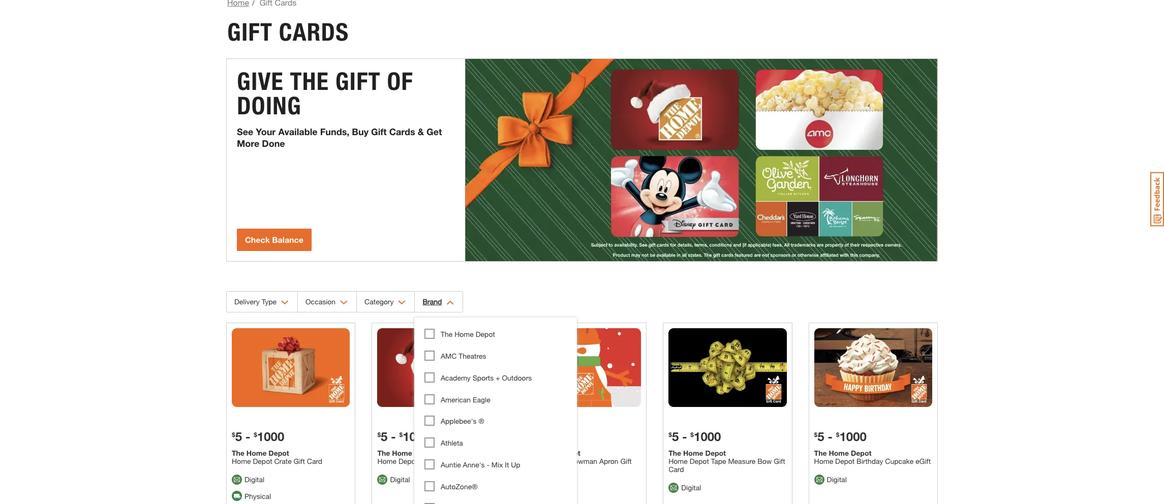Task type: locate. For each thing, give the bounding box(es) containing it.
depot up theatres at left bottom
[[476, 330, 495, 339]]

3 $ 5 - $ 1000 from the left
[[669, 430, 721, 444]]

santa
[[420, 457, 438, 466]]

anne's
[[463, 461, 485, 469]]

3 5 from the left
[[672, 430, 679, 444]]

bow
[[758, 457, 772, 466]]

1 open arrow image from the left
[[340, 300, 348, 305]]

5 1000 from the left
[[840, 430, 867, 444]]

academy
[[441, 374, 471, 382]]

see your available funds, buy gift cards & get more done
[[237, 126, 442, 149]]

occasion link
[[298, 292, 356, 312]]

0 horizontal spatial digital image
[[232, 475, 242, 485]]

autozone®
[[441, 483, 478, 491]]

done
[[262, 138, 285, 149]]

0 horizontal spatial cards
[[279, 17, 349, 47]]

digital image
[[377, 475, 388, 485], [814, 475, 824, 485]]

$ 5 - $ 1000 up the home depot home depot birthday cupcake egift
[[814, 430, 867, 444]]

brand
[[423, 297, 442, 306]]

$ 5 - $ 1000 for tape
[[669, 430, 721, 444]]

- up the home depot home depot santa hat gift card
[[391, 430, 396, 444]]

measure
[[728, 457, 756, 466]]

4 $ from the left
[[399, 431, 403, 439]]

$
[[232, 431, 235, 439], [254, 431, 257, 439], [377, 431, 381, 439], [399, 431, 403, 439], [669, 431, 672, 439], [691, 431, 694, 439], [814, 431, 818, 439], [836, 431, 840, 439]]

1000 up the home depot home depot birthday cupcake egift
[[840, 430, 867, 444]]

the inside the home depot home depot santa hat gift card
[[377, 449, 390, 458]]

cards left &
[[389, 126, 415, 137]]

card right "up"
[[523, 465, 539, 474]]

1000 up tape
[[694, 430, 721, 444]]

gift right bow
[[774, 457, 785, 466]]

open arrow image
[[340, 300, 348, 305], [398, 300, 406, 305], [447, 300, 454, 305]]

balance
[[272, 235, 304, 245]]

of
[[387, 67, 413, 96]]

the for the home depot
[[441, 330, 453, 339]]

4 $ 5 - $ 1000 from the left
[[814, 430, 867, 444]]

- up the home depot home depot tape measure bow gift card
[[682, 430, 687, 444]]

$ 5 - $ 1000 for santa
[[377, 430, 430, 444]]

®
[[479, 417, 484, 426]]

the home depot home depot santa hat gift card
[[377, 449, 482, 466]]

digital down the home depot home depot tape measure bow gift card
[[681, 484, 701, 492]]

the inside the home depot home depot snowman apron gift card
[[523, 449, 536, 458]]

type
[[262, 297, 277, 306]]

the
[[290, 67, 329, 96]]

digital
[[245, 475, 264, 484], [390, 475, 410, 484], [827, 475, 847, 484], [681, 484, 701, 492]]

check
[[245, 235, 270, 245]]

cards
[[279, 17, 349, 47], [389, 126, 415, 137]]

open arrow image inside "occasion" link
[[340, 300, 348, 305]]

depot left the hat
[[414, 449, 435, 458]]

1 $ 5 - $ 1000 from the left
[[232, 430, 284, 444]]

birthday
[[857, 457, 883, 466]]

the inside the home depot home depot birthday cupcake egift
[[814, 449, 827, 458]]

depot left tape
[[690, 457, 709, 466]]

the for the home depot home depot snowman apron gift card
[[523, 449, 536, 458]]

open arrow image for occasion
[[340, 300, 348, 305]]

2 $ 5 - $ 1000 from the left
[[377, 430, 430, 444]]

gift right apron
[[621, 457, 632, 466]]

5 $ from the left
[[669, 431, 672, 439]]

- for the home depot home depot santa hat gift card
[[391, 430, 396, 444]]

3 open arrow image from the left
[[447, 300, 454, 305]]

home depot tape measure bow gift card image
[[669, 328, 787, 407]]

- up the home depot home depot birthday cupcake egift
[[828, 430, 833, 444]]

depot left measure
[[705, 449, 726, 458]]

$ 5 - $ 1000 up tape
[[669, 430, 721, 444]]

-
[[245, 430, 250, 444], [391, 430, 396, 444], [682, 430, 687, 444], [828, 430, 833, 444], [487, 461, 490, 469]]

depot
[[476, 330, 495, 339], [269, 449, 289, 458], [414, 449, 435, 458], [560, 449, 580, 458], [705, 449, 726, 458], [851, 449, 872, 458], [253, 457, 272, 466], [399, 457, 418, 466], [544, 457, 564, 466], [690, 457, 709, 466], [835, 457, 855, 466]]

card left tape
[[669, 465, 684, 474]]

digital image
[[232, 475, 242, 485], [669, 483, 679, 493]]

amc theatres
[[441, 352, 486, 360]]

your
[[256, 126, 276, 137]]

open arrow image right occasion
[[340, 300, 348, 305]]

the home depot
[[441, 330, 495, 339]]

1 horizontal spatial open arrow image
[[398, 300, 406, 305]]

depot left snowman
[[544, 457, 564, 466]]

1 $ from the left
[[232, 431, 235, 439]]

depot left birthday at the bottom of the page
[[835, 457, 855, 466]]

5 for the home depot home depot tape measure bow gift card
[[672, 430, 679, 444]]

open arrow image inside category "link"
[[398, 300, 406, 305]]

available
[[278, 126, 318, 137]]

home depot birthday cupcake egift image
[[814, 328, 932, 407]]

2 5 from the left
[[381, 430, 388, 444]]

- up the home depot home depot crate gift card
[[245, 430, 250, 444]]

1000 up the home depot home depot crate gift card
[[257, 430, 284, 444]]

gift inside the home depot home depot crate gift card
[[294, 457, 305, 466]]

digital up physical on the left bottom
[[245, 475, 264, 484]]

home
[[455, 330, 474, 339], [246, 449, 267, 458], [392, 449, 412, 458], [538, 449, 558, 458], [683, 449, 703, 458], [829, 449, 849, 458], [232, 457, 251, 466], [377, 457, 397, 466], [523, 457, 542, 466], [669, 457, 688, 466], [814, 457, 833, 466]]

3 1000 from the left
[[548, 430, 576, 444]]

0 vertical spatial cards
[[279, 17, 349, 47]]

digital down the home depot home depot santa hat gift card
[[390, 475, 410, 484]]

0 horizontal spatial digital image
[[377, 475, 388, 485]]

eagle
[[473, 395, 491, 404]]

gift
[[227, 17, 273, 47], [335, 67, 381, 96], [371, 126, 387, 137], [294, 457, 305, 466], [454, 457, 465, 466], [621, 457, 632, 466], [774, 457, 785, 466]]

the inside the home depot home depot crate gift card
[[232, 449, 245, 458]]

gift right crate
[[294, 457, 305, 466]]

open arrow image for category
[[398, 300, 406, 305]]

home depot santa hat gift card image
[[377, 328, 496, 407]]

open arrow image right category
[[398, 300, 406, 305]]

$ 5 - $ 1000 up the home depot home depot crate gift card
[[232, 430, 284, 444]]

the
[[441, 330, 453, 339], [232, 449, 245, 458], [377, 449, 390, 458], [523, 449, 536, 458], [669, 449, 681, 458], [814, 449, 827, 458]]

1000 up the home depot home depot snowman apron gift card
[[548, 430, 576, 444]]

the for the home depot home depot birthday cupcake egift
[[814, 449, 827, 458]]

gift right buy
[[371, 126, 387, 137]]

1 5 from the left
[[235, 430, 242, 444]]

category link
[[357, 292, 415, 312]]

digital down the home depot home depot birthday cupcake egift
[[827, 475, 847, 484]]

1 horizontal spatial digital image
[[669, 483, 679, 493]]

2 1000 from the left
[[403, 430, 430, 444]]

digital for the home depot home depot tape measure bow gift card
[[681, 484, 701, 492]]

open arrow image right brand at left bottom
[[447, 300, 454, 305]]

american eagle
[[441, 395, 491, 404]]

0 horizontal spatial open arrow image
[[340, 300, 348, 305]]

1 horizontal spatial cards
[[389, 126, 415, 137]]

digital for the home depot home depot birthday cupcake egift
[[827, 475, 847, 484]]

card right crate
[[307, 457, 322, 466]]

card left mix
[[467, 457, 482, 466]]

&
[[418, 126, 424, 137]]

$ 5 - $ 1000 up the home depot home depot santa hat gift card
[[377, 430, 430, 444]]

2 digital image from the left
[[814, 475, 824, 485]]

see
[[237, 126, 253, 137]]

1000 up the home depot home depot santa hat gift card
[[403, 430, 430, 444]]

feedback link image
[[1151, 172, 1164, 227]]

cupcake
[[885, 457, 914, 466]]

card
[[307, 457, 322, 466], [467, 457, 482, 466], [523, 465, 539, 474], [669, 465, 684, 474]]

$ 5 - $ 1000
[[232, 430, 284, 444], [377, 430, 430, 444], [669, 430, 721, 444], [814, 430, 867, 444]]

delivery type
[[234, 297, 277, 306]]

+
[[496, 374, 500, 382]]

auntie anne's - mix it up
[[441, 461, 520, 469]]

1 1000 from the left
[[257, 430, 284, 444]]

gift left of
[[335, 67, 381, 96]]

1000 for the home depot home depot tape measure bow gift card
[[694, 430, 721, 444]]

2 open arrow image from the left
[[398, 300, 406, 305]]

1000 for the home depot home depot birthday cupcake egift
[[840, 430, 867, 444]]

1 vertical spatial cards
[[389, 126, 415, 137]]

hat
[[440, 457, 452, 466]]

6 $ from the left
[[691, 431, 694, 439]]

1000
[[257, 430, 284, 444], [403, 430, 430, 444], [548, 430, 576, 444], [694, 430, 721, 444], [840, 430, 867, 444]]

4 1000 from the left
[[694, 430, 721, 444]]

open arrow image inside the brand link
[[447, 300, 454, 305]]

1 digital image from the left
[[377, 475, 388, 485]]

1 horizontal spatial digital image
[[814, 475, 824, 485]]

gift right the hat
[[454, 457, 465, 466]]

digital for the home depot home depot santa hat gift card
[[390, 475, 410, 484]]

3 $ from the left
[[377, 431, 381, 439]]

2 horizontal spatial open arrow image
[[447, 300, 454, 305]]

depot left apron
[[560, 449, 580, 458]]

image for give the gift of doing image
[[465, 59, 938, 261]]

the home depot home depot crate gift card
[[232, 449, 322, 466]]

physical
[[245, 492, 271, 501]]

5
[[235, 430, 242, 444], [381, 430, 388, 444], [672, 430, 679, 444], [818, 430, 824, 444]]

7 $ from the left
[[814, 431, 818, 439]]

8 $ from the left
[[836, 431, 840, 439]]

the inside the home depot home depot tape measure bow gift card
[[669, 449, 681, 458]]

cards up the
[[279, 17, 349, 47]]

gift inside give the gift of doing
[[335, 67, 381, 96]]

4 5 from the left
[[818, 430, 824, 444]]



Task type: vqa. For each thing, say whether or not it's contained in the screenshot.
"Only"
no



Task type: describe. For each thing, give the bounding box(es) containing it.
card inside the home depot home depot snowman apron gift card
[[523, 465, 539, 474]]

1000 for the home depot home depot crate gift card
[[257, 430, 284, 444]]

gift inside the home depot home depot snowman apron gift card
[[621, 457, 632, 466]]

- for the home depot home depot birthday cupcake egift
[[828, 430, 833, 444]]

cards inside see your available funds, buy gift cards & get more done
[[389, 126, 415, 137]]

the for the home depot home depot tape measure bow gift card
[[669, 449, 681, 458]]

amc
[[441, 352, 457, 360]]

applebee's ®
[[441, 417, 484, 426]]

card inside the home depot home depot tape measure bow gift card
[[669, 465, 684, 474]]

card inside the home depot home depot santa hat gift card
[[467, 457, 482, 466]]

- for the home depot home depot tape measure bow gift card
[[682, 430, 687, 444]]

physical image
[[232, 491, 242, 502]]

athleta
[[441, 439, 463, 448]]

$ 5 - $ 1000 for crate
[[232, 430, 284, 444]]

depot up physical on the left bottom
[[269, 449, 289, 458]]

the for the home depot home depot crate gift card
[[232, 449, 245, 458]]

egift
[[916, 457, 931, 466]]

5 for the home depot home depot crate gift card
[[235, 430, 242, 444]]

gift up give
[[227, 17, 273, 47]]

applebee's
[[441, 417, 477, 426]]

delivery type link
[[227, 292, 297, 312]]

give the gift of doing
[[237, 67, 413, 120]]

gift cards
[[227, 17, 349, 47]]

crate
[[274, 457, 292, 466]]

$ 5 - $ 1000 for birthday
[[814, 430, 867, 444]]

2 $ from the left
[[254, 431, 257, 439]]

gift inside the home depot home depot santa hat gift card
[[454, 457, 465, 466]]

the home depot home depot snowman apron gift card
[[523, 449, 632, 474]]

occasion
[[306, 297, 336, 306]]

buy
[[352, 126, 369, 137]]

mix
[[492, 461, 503, 469]]

1000 for the home depot home depot santa hat gift card
[[403, 430, 430, 444]]

card inside the home depot home depot crate gift card
[[307, 457, 322, 466]]

the for the home depot home depot santa hat gift card
[[377, 449, 390, 458]]

open arrow image
[[281, 300, 289, 305]]

american
[[441, 395, 471, 404]]

tape
[[711, 457, 726, 466]]

funds,
[[320, 126, 349, 137]]

outdoors
[[502, 374, 532, 382]]

check balance link
[[237, 229, 312, 251]]

give
[[237, 67, 284, 96]]

home depot snowman apron gift card image
[[523, 328, 641, 407]]

open arrow image for brand
[[447, 300, 454, 305]]

5 for the home depot home depot birthday cupcake egift
[[818, 430, 824, 444]]

up
[[511, 461, 520, 469]]

depot left santa
[[399, 457, 418, 466]]

check balance
[[245, 235, 304, 245]]

delivery
[[234, 297, 260, 306]]

auntie
[[441, 461, 461, 469]]

gift inside see your available funds, buy gift cards & get more done
[[371, 126, 387, 137]]

get
[[427, 126, 442, 137]]

academy sports + outdoors
[[441, 374, 532, 382]]

depot left cupcake
[[851, 449, 872, 458]]

gift inside the home depot home depot tape measure bow gift card
[[774, 457, 785, 466]]

digital image for home depot birthday cupcake egift
[[814, 475, 824, 485]]

apron
[[599, 457, 619, 466]]

snowman
[[566, 457, 597, 466]]

doing
[[237, 91, 301, 120]]

category
[[365, 297, 394, 306]]

theatres
[[459, 352, 486, 360]]

- left mix
[[487, 461, 490, 469]]

home depot crate gift card image
[[232, 328, 350, 407]]

- for the home depot home depot crate gift card
[[245, 430, 250, 444]]

it
[[505, 461, 509, 469]]

more
[[237, 138, 259, 149]]

digital image for home depot santa hat gift card
[[377, 475, 388, 485]]

the home depot home depot birthday cupcake egift
[[814, 449, 931, 466]]

5 for the home depot home depot santa hat gift card
[[381, 430, 388, 444]]

brand link
[[415, 292, 463, 312]]

sports
[[473, 374, 494, 382]]

the home depot home depot tape measure bow gift card
[[669, 449, 785, 474]]

depot left crate
[[253, 457, 272, 466]]



